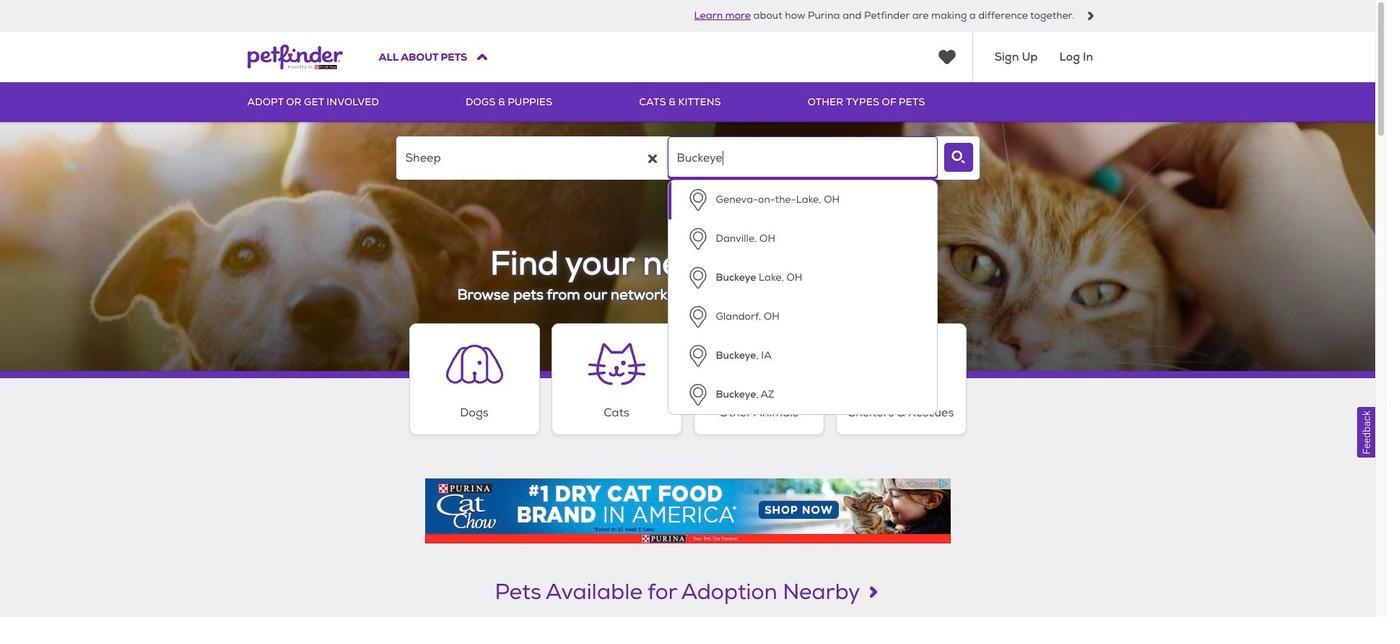 Task type: locate. For each thing, give the bounding box(es) containing it.
petfinder logo image
[[247, 32, 343, 82]]



Task type: describe. For each thing, give the bounding box(es) containing it.
advertisement element
[[425, 478, 950, 543]]

Search Terrier, Kitten, etc. text field
[[396, 136, 666, 180]]

primary element
[[247, 82, 1128, 122]]

9c2b2 image
[[1086, 12, 1095, 20]]

Enter City, State, or ZIP text field
[[667, 136, 937, 180]]

location search suggestions list box
[[667, 180, 937, 415]]



Task type: vqa. For each thing, say whether or not it's contained in the screenshot.
9c2b2 image
yes



